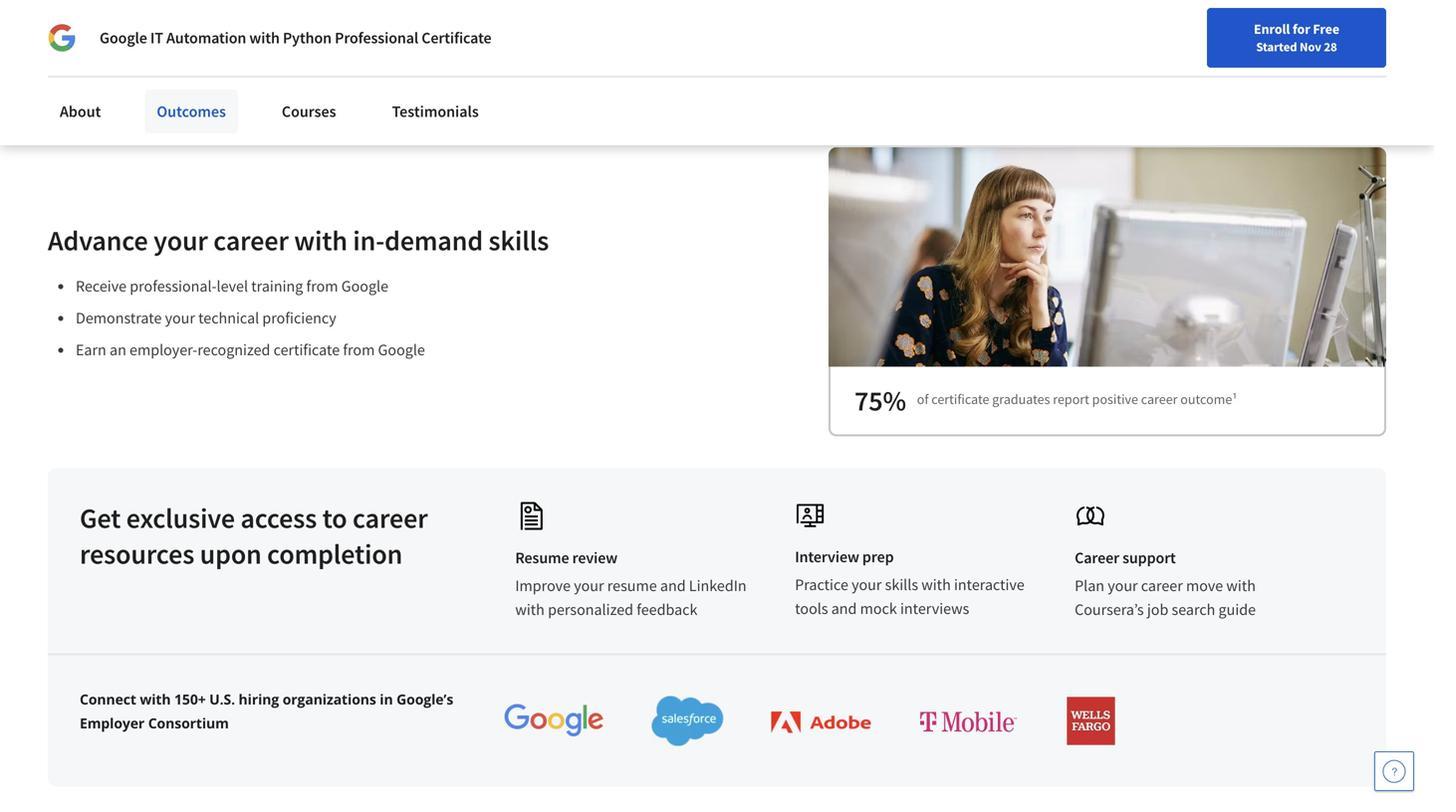 Task type: locate. For each thing, give the bounding box(es) containing it.
coursera's
[[1075, 600, 1144, 620]]

career inside 75% of certificate graduates report positive career outcome ¹
[[1141, 390, 1178, 408]]

1 vertical spatial google
[[341, 276, 389, 296]]

of
[[917, 390, 929, 408]]

organizations
[[283, 690, 376, 709]]

adobe partner logo image
[[772, 712, 871, 734]]

your for career support
[[1108, 576, 1138, 596]]

0 vertical spatial and
[[660, 576, 686, 596]]

with up guide
[[1227, 576, 1256, 596]]

google it automation with python professional certificate
[[100, 28, 492, 48]]

guide
[[1219, 600, 1256, 620]]

and right tools
[[831, 599, 857, 619]]

about link
[[48, 90, 113, 133]]

career
[[1075, 548, 1120, 568]]

interviews
[[900, 599, 970, 619]]

with up interviews
[[922, 575, 951, 595]]

automation
[[166, 28, 246, 48]]

level
[[217, 276, 248, 296]]

with
[[249, 28, 280, 48], [294, 223, 348, 258], [922, 575, 951, 595], [1227, 576, 1256, 596], [515, 600, 545, 620], [140, 690, 171, 709]]

1 vertical spatial from
[[343, 340, 375, 360]]

1 vertical spatial and
[[831, 599, 857, 619]]

0 vertical spatial skills
[[489, 223, 549, 258]]

75%
[[855, 383, 906, 418]]

completion
[[267, 537, 403, 572]]

None search field
[[284, 12, 613, 52]]

certificate
[[422, 28, 492, 48]]

1 vertical spatial certificate
[[932, 390, 990, 408]]

professional-
[[130, 276, 217, 296]]

receive
[[76, 276, 127, 296]]

career right 'positive'
[[1141, 390, 1178, 408]]

1 vertical spatial skills
[[885, 575, 918, 595]]

career up job
[[1141, 576, 1183, 596]]

1 horizontal spatial skills
[[885, 575, 918, 595]]

your up coursera's
[[1108, 576, 1138, 596]]

recognized
[[197, 340, 270, 360]]

for inside enroll for free started nov 28
[[1293, 20, 1311, 38]]

professional
[[335, 28, 418, 48]]

enroll for free started nov 28
[[1254, 20, 1340, 55]]

google
[[100, 28, 147, 48], [341, 276, 389, 296], [378, 340, 425, 360]]

google partner logo image
[[505, 705, 604, 738]]

resume
[[607, 576, 657, 596]]

menu item
[[1075, 20, 1203, 85]]

technical
[[198, 308, 259, 328]]

interview
[[795, 547, 859, 567]]

in-
[[353, 223, 385, 258]]

skills up mock
[[885, 575, 918, 595]]

from
[[306, 276, 338, 296], [343, 340, 375, 360]]

access
[[241, 501, 317, 536]]

get exclusive access to career resources upon completion
[[80, 501, 428, 572]]

coursera enterprise logos image
[[942, 0, 1341, 36]]

career support plan your career move with coursera's job search guide
[[1075, 548, 1256, 620]]

0 vertical spatial from
[[306, 276, 338, 296]]

coursera
[[207, 29, 269, 49]]

your inside resume review improve your resume and linkedin with personalized feedback
[[574, 576, 604, 596]]

employer-
[[130, 340, 197, 360]]

and inside interview prep practice your skills with interactive tools and mock interviews
[[831, 599, 857, 619]]

0 horizontal spatial skills
[[489, 223, 549, 258]]

your up personalized
[[574, 576, 604, 596]]

and
[[660, 576, 686, 596], [831, 599, 857, 619]]

support
[[1123, 548, 1176, 568]]

28
[[1324, 39, 1337, 55]]

advance
[[48, 223, 148, 258]]

earn an employer-recognized certificate from google
[[76, 340, 425, 360]]

skills right 'demand'
[[489, 223, 549, 258]]

career inside "get exclusive access to career resources upon completion"
[[353, 501, 428, 536]]

connect with 150+ u.s. hiring organizations in google's employer consortium
[[80, 690, 453, 733]]

exclusive
[[126, 501, 235, 536]]

your inside career support plan your career move with coursera's job search guide
[[1108, 576, 1138, 596]]

your up professional-
[[153, 223, 208, 258]]

with left in-
[[294, 223, 348, 258]]

more
[[123, 29, 160, 49]]

interview prep practice your skills with interactive tools and mock interviews
[[795, 547, 1025, 619]]

career right to
[[353, 501, 428, 536]]

for
[[1293, 20, 1311, 38], [272, 29, 292, 49]]

hiring
[[239, 690, 279, 709]]

earn
[[76, 340, 106, 360]]

consortium
[[148, 714, 229, 733]]

1 horizontal spatial certificate
[[932, 390, 990, 408]]

and up the feedback
[[660, 576, 686, 596]]

career
[[213, 223, 289, 258], [1141, 390, 1178, 408], [353, 501, 428, 536], [1141, 576, 1183, 596]]

demonstrate
[[76, 308, 162, 328]]

0 horizontal spatial certificate
[[274, 340, 340, 360]]

your inside interview prep practice your skills with interactive tools and mock interviews
[[852, 575, 882, 595]]

for up the nov
[[1293, 20, 1311, 38]]

demonstrate your technical proficiency
[[76, 308, 336, 328]]

tools
[[795, 599, 828, 619]]

your up mock
[[852, 575, 882, 595]]

with inside interview prep practice your skills with interactive tools and mock interviews
[[922, 575, 951, 595]]

75% of certificate graduates report positive career outcome ¹
[[855, 383, 1238, 418]]

skills
[[489, 223, 549, 258], [885, 575, 918, 595]]

resume
[[515, 548, 569, 568]]

learn
[[81, 29, 120, 49]]

0 vertical spatial google
[[100, 28, 147, 48]]

certificate down 'proficiency'
[[274, 340, 340, 360]]

your
[[153, 223, 208, 258], [165, 308, 195, 328], [852, 575, 882, 595], [574, 576, 604, 596], [1108, 576, 1138, 596]]

your down professional-
[[165, 308, 195, 328]]

certificate
[[274, 340, 340, 360], [932, 390, 990, 408]]

courses
[[282, 102, 336, 122]]

for left business
[[272, 29, 292, 49]]

with inside resume review improve your resume and linkedin with personalized feedback
[[515, 600, 545, 620]]

certificate right of
[[932, 390, 990, 408]]

with down improve
[[515, 600, 545, 620]]

with left 150+ at the bottom of the page
[[140, 690, 171, 709]]

1 horizontal spatial and
[[831, 599, 857, 619]]

0 horizontal spatial and
[[660, 576, 686, 596]]

mock
[[860, 599, 897, 619]]

resources
[[80, 537, 194, 572]]

review
[[572, 548, 618, 568]]

1 horizontal spatial for
[[1293, 20, 1311, 38]]



Task type: vqa. For each thing, say whether or not it's contained in the screenshot.
the 'Learn anything' image
no



Task type: describe. For each thing, give the bounding box(es) containing it.
proficiency
[[262, 308, 336, 328]]

your for interview prep
[[852, 575, 882, 595]]

google image
[[48, 24, 76, 52]]

with inside career support plan your career move with coursera's job search guide
[[1227, 576, 1256, 596]]

your for resume review
[[574, 576, 604, 596]]

positive
[[1092, 390, 1138, 408]]

google's
[[397, 690, 453, 709]]

testimonials link
[[380, 90, 491, 133]]

in
[[380, 690, 393, 709]]

business
[[296, 29, 356, 49]]

practice
[[795, 575, 849, 595]]

employer
[[80, 714, 145, 733]]

linkedin
[[689, 576, 747, 596]]

outcomes link
[[145, 90, 238, 133]]

advance your career with in-demand skills
[[48, 223, 549, 258]]

coursera image
[[24, 16, 150, 48]]

with left python on the left of the page
[[249, 28, 280, 48]]

career inside career support plan your career move with coursera's job search guide
[[1141, 576, 1183, 596]]

u.s.
[[209, 690, 235, 709]]

plan
[[1075, 576, 1105, 596]]

help center image
[[1383, 760, 1406, 784]]

enroll
[[1254, 20, 1290, 38]]

move
[[1186, 576, 1223, 596]]

started
[[1256, 39, 1297, 55]]

prep
[[863, 547, 894, 567]]

to
[[322, 501, 347, 536]]

free
[[1313, 20, 1340, 38]]

upon
[[200, 537, 262, 572]]

certificate inside 75% of certificate graduates report positive career outcome ¹
[[932, 390, 990, 408]]

job
[[1147, 600, 1169, 620]]

outcomes
[[157, 102, 226, 122]]

feedback
[[637, 600, 698, 620]]

about
[[60, 102, 101, 122]]

career up level
[[213, 223, 289, 258]]

2 vertical spatial google
[[378, 340, 425, 360]]

0 horizontal spatial from
[[306, 276, 338, 296]]

an
[[110, 340, 126, 360]]

with inside 'connect with 150+ u.s. hiring organizations in google's employer consortium'
[[140, 690, 171, 709]]

it
[[150, 28, 163, 48]]

search
[[1172, 600, 1216, 620]]

get
[[80, 501, 121, 536]]

outcome
[[1181, 390, 1232, 408]]

interactive
[[954, 575, 1025, 595]]

1 horizontal spatial from
[[343, 340, 375, 360]]

skills inside interview prep practice your skills with interactive tools and mock interviews
[[885, 575, 918, 595]]

0 vertical spatial certificate
[[274, 340, 340, 360]]

training
[[251, 276, 303, 296]]

salesforce partner logo image
[[652, 697, 724, 746]]

learn more about coursera for business link
[[81, 29, 356, 49]]

and inside resume review improve your resume and linkedin with personalized feedback
[[660, 576, 686, 596]]

courses link
[[270, 90, 348, 133]]

personalized
[[548, 600, 634, 620]]

¹
[[1232, 390, 1238, 408]]

150+
[[174, 690, 206, 709]]

resume review improve your resume and linkedin with personalized feedback
[[515, 548, 747, 620]]

connect
[[80, 690, 136, 709]]

demand
[[385, 223, 483, 258]]

0 horizontal spatial for
[[272, 29, 292, 49]]

report
[[1053, 390, 1090, 408]]

receive professional-level training from google
[[76, 276, 389, 296]]

nov
[[1300, 39, 1322, 55]]

graduates
[[992, 390, 1050, 408]]

learn more about coursera for business
[[81, 29, 356, 49]]

improve
[[515, 576, 571, 596]]

about
[[163, 29, 204, 49]]

testimonials
[[392, 102, 479, 122]]

python
[[283, 28, 332, 48]]



